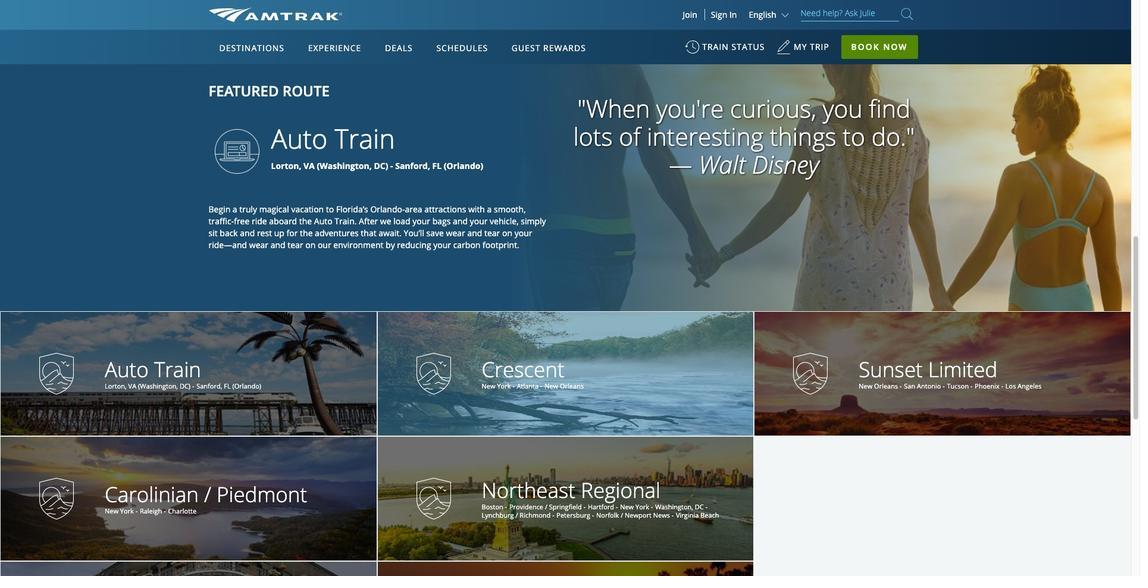 Task type: locate. For each thing, give the bounding box(es) containing it.
/ right norfolk
[[621, 511, 624, 520]]

0 horizontal spatial fl
[[224, 382, 231, 391]]

york left raleigh on the left bottom of the page
[[120, 507, 134, 516]]

rest
[[257, 227, 272, 239]]

train.
[[335, 215, 357, 227]]

the right for
[[300, 227, 313, 239]]

train inside auto train lorton, va (washington, dc) sanford, fl (orlando)
[[154, 355, 201, 383]]

up
[[274, 227, 285, 239]]

featured
[[209, 81, 279, 101]]

1 horizontal spatial york
[[497, 382, 511, 391]]

1 vertical spatial to
[[326, 203, 334, 215]]

wear down the rest in the top left of the page
[[249, 239, 269, 251]]

reducing
[[397, 239, 431, 251]]

your
[[413, 215, 430, 227], [470, 215, 488, 227], [515, 227, 533, 239], [434, 239, 451, 251]]

richmond
[[520, 511, 551, 520]]

(washington, inside auto train lorton, va (washington, dc) - sanford, fl (orlando)
[[317, 160, 372, 171]]

york
[[497, 382, 511, 391], [636, 503, 650, 512], [120, 507, 134, 516]]

new right norfolk
[[620, 503, 634, 512]]

carolinian / piedmont new york raleigh charlotte
[[105, 480, 307, 516]]

0 vertical spatial on
[[502, 227, 513, 239]]

to
[[843, 120, 866, 153], [326, 203, 334, 215]]

guest rewards button
[[507, 32, 591, 65]]

0 vertical spatial va
[[304, 160, 315, 171]]

the down vacation
[[299, 215, 312, 227]]

1 horizontal spatial lorton,
[[271, 160, 302, 171]]

area
[[405, 203, 423, 215]]

0 vertical spatial (orlando)
[[444, 160, 484, 171]]

1 vertical spatial va
[[128, 382, 136, 391]]

1 vertical spatial auto
[[314, 215, 333, 227]]

tear up footprint.
[[485, 227, 500, 239]]

on left our at top
[[306, 239, 316, 251]]

1 horizontal spatial dc)
[[374, 160, 388, 171]]

your up you'll
[[413, 215, 430, 227]]

new
[[482, 382, 496, 391], [545, 382, 559, 391], [859, 382, 873, 391], [620, 503, 634, 512], [105, 507, 118, 516]]

schedules
[[437, 42, 488, 54]]

va inside auto train lorton, va (washington, dc) - sanford, fl (orlando)
[[304, 160, 315, 171]]

0 horizontal spatial sanford,
[[197, 382, 222, 391]]

alt text image
[[39, 353, 74, 395]]

and up carbon
[[468, 227, 482, 239]]

None text field
[[855, 355, 1119, 391]]

interesting
[[647, 120, 764, 153]]

load
[[394, 215, 411, 227]]

0 vertical spatial sanford,
[[395, 160, 430, 171]]

book now button
[[842, 35, 918, 59]]

sign in button
[[711, 9, 737, 20]]

0 horizontal spatial a
[[233, 203, 237, 215]]

0 horizontal spatial on
[[306, 239, 316, 251]]

train
[[703, 41, 729, 52]]

sunset limited new orleans san antonio tucson phoenix los angeles
[[859, 355, 1042, 391]]

none text field containing sunset limited
[[855, 355, 1119, 391]]

2 vertical spatial auto
[[105, 355, 149, 383]]

1 horizontal spatial sanford,
[[395, 160, 430, 171]]

smooth,
[[494, 203, 526, 215]]

dc) inside auto train lorton, va (washington, dc) sanford, fl (orlando)
[[180, 382, 191, 391]]

fl inside auto train lorton, va (washington, dc) sanford, fl (orlando)
[[224, 382, 231, 391]]

/ left richmond
[[516, 511, 518, 520]]

train for auto train lorton, va (washington, dc) - sanford, fl (orlando)
[[335, 120, 395, 156]]

on down vehicle,
[[502, 227, 513, 239]]

lorton, inside auto train lorton, va (washington, dc) sanford, fl (orlando)
[[105, 382, 127, 391]]

norfolk
[[597, 511, 619, 520]]

train
[[335, 120, 395, 156], [154, 355, 201, 383]]

0 horizontal spatial (orlando)
[[232, 382, 261, 391]]

route
[[283, 81, 330, 101]]

tear
[[485, 227, 500, 239], [288, 239, 303, 251]]

va for auto train lorton, va (washington, dc) sanford, fl (orlando)
[[128, 382, 136, 391]]

1 vertical spatial dc)
[[180, 382, 191, 391]]

0 horizontal spatial to
[[326, 203, 334, 215]]

train inside auto train lorton, va (washington, dc) - sanford, fl (orlando)
[[335, 120, 395, 156]]

and down free
[[240, 227, 255, 239]]

my trip button
[[777, 36, 830, 65]]

0 vertical spatial wear
[[446, 227, 465, 239]]

regions map image
[[253, 99, 539, 266]]

fl inside auto train lorton, va (washington, dc) - sanford, fl (orlando)
[[433, 160, 442, 171]]

crescent
[[482, 355, 565, 383]]

limited
[[929, 355, 998, 383]]

florida's
[[336, 203, 368, 215]]

1 horizontal spatial va
[[304, 160, 315, 171]]

0 horizontal spatial lorton,
[[105, 382, 127, 391]]

new inside northeast regional boston providence / springfield hartford new york washington, dc lynchburg / richmond petersburg norfolk / newport news virginia beach
[[620, 503, 634, 512]]

1 vertical spatial lorton,
[[105, 382, 127, 391]]

0 vertical spatial auto
[[271, 120, 328, 156]]

culture
[[566, 0, 596, 11]]

a
[[233, 203, 237, 215], [487, 203, 492, 215]]

/ right "charlotte" on the bottom left
[[204, 480, 211, 508]]

0 vertical spatial tear
[[485, 227, 500, 239]]

york left atlanta
[[497, 382, 511, 391]]

0 vertical spatial fl
[[433, 160, 442, 171]]

new inside sunset limited new orleans san antonio tucson phoenix los angeles
[[859, 382, 873, 391]]

english
[[749, 9, 777, 20]]

0 horizontal spatial train
[[154, 355, 201, 383]]

search icon image
[[902, 6, 914, 22]]

auto inside auto train lorton, va (washington, dc) - sanford, fl (orlando)
[[271, 120, 328, 156]]

1 vertical spatial (orlando)
[[232, 382, 261, 391]]

0 horizontal spatial york
[[120, 507, 134, 516]]

begin a truly magical vacation to florida's orlando-area attractions with a smooth, traffic-free ride aboard the auto train. after we load your bags and your vehicle, simply sit back and rest up for the adventures that await. you'll save wear and tear on your ride—and wear and tear on our environment by reducing your carbon footprint.
[[209, 203, 546, 251]]

tear down for
[[288, 239, 303, 251]]

wear
[[446, 227, 465, 239], [249, 239, 269, 251]]

1 vertical spatial wear
[[249, 239, 269, 251]]

train for auto train lorton, va (washington, dc) sanford, fl (orlando)
[[154, 355, 201, 383]]

auto inside auto train lorton, va (washington, dc) sanford, fl (orlando)
[[105, 355, 149, 383]]

experience button
[[303, 32, 366, 65]]

train status
[[703, 41, 765, 52]]

hartford
[[588, 503, 615, 512]]

to left do."
[[843, 120, 866, 153]]

back
[[220, 227, 238, 239]]

-
[[391, 160, 393, 171]]

1 vertical spatial train
[[154, 355, 201, 383]]

dc)
[[374, 160, 388, 171], [180, 382, 191, 391]]

None text field
[[101, 355, 365, 391], [478, 355, 742, 391], [478, 476, 742, 520], [101, 480, 365, 516], [101, 355, 365, 391], [478, 355, 742, 391], [478, 476, 742, 520], [101, 480, 365, 516]]

auto train lorton, va (washington, dc) sanford, fl (orlando)
[[105, 355, 261, 391]]

0 vertical spatial to
[[843, 120, 866, 153]]

raleigh
[[140, 507, 162, 516]]

you're
[[657, 92, 724, 125]]

orleans left san
[[875, 382, 899, 391]]

regional
[[581, 476, 661, 504]]

wear up carbon
[[446, 227, 465, 239]]

sanford,
[[395, 160, 430, 171], [197, 382, 222, 391]]

the
[[299, 215, 312, 227], [300, 227, 313, 239]]

sunset limited image
[[794, 353, 828, 395]]

my trip
[[794, 41, 830, 52]]

1 horizontal spatial on
[[502, 227, 513, 239]]

to inside begin a truly magical vacation to florida's orlando-area attractions with a smooth, traffic-free ride aboard the auto train. after we load your bags and your vehicle, simply sit back and rest up for the adventures that await. you'll save wear and tear on your ride—and wear and tear on our environment by reducing your carbon footprint.
[[326, 203, 334, 215]]

1 horizontal spatial to
[[843, 120, 866, 153]]

1 horizontal spatial train
[[335, 120, 395, 156]]

to left florida's
[[326, 203, 334, 215]]

experience
[[308, 42, 362, 54]]

1 vertical spatial the
[[300, 227, 313, 239]]

0 horizontal spatial tear
[[288, 239, 303, 251]]

orlando-
[[371, 203, 405, 215]]

(washington, for auto train lorton, va (washington, dc) - sanford, fl (orlando)
[[317, 160, 372, 171]]

1 horizontal spatial tear
[[485, 227, 500, 239]]

a right with
[[487, 203, 492, 215]]

lorton, inside auto train lorton, va (washington, dc) - sanford, fl (orlando)
[[271, 160, 302, 171]]

1 vertical spatial fl
[[224, 382, 231, 391]]

new left san
[[859, 382, 873, 391]]

0 vertical spatial dc)
[[374, 160, 388, 171]]

0 horizontal spatial va
[[128, 382, 136, 391]]

banner
[[0, 0, 1132, 275]]

1 horizontal spatial fl
[[433, 160, 442, 171]]

traffic-
[[209, 215, 234, 227]]

fl
[[433, 160, 442, 171], [224, 382, 231, 391]]

dc) for auto train lorton, va (washington, dc) sanford, fl (orlando)
[[180, 382, 191, 391]]

that
[[361, 227, 377, 239]]

2 a from the left
[[487, 203, 492, 215]]

newport
[[625, 511, 652, 520]]

0 horizontal spatial orleans
[[560, 382, 584, 391]]

los
[[1006, 382, 1017, 391]]

2 horizontal spatial york
[[636, 503, 650, 512]]

&
[[558, 0, 564, 11]]

virginia
[[676, 511, 699, 520]]

1 horizontal spatial wear
[[446, 227, 465, 239]]

1 vertical spatial sanford,
[[197, 382, 222, 391]]

book now
[[852, 41, 908, 52]]

0 vertical spatial (washington,
[[317, 160, 372, 171]]

dc) inside auto train lorton, va (washington, dc) - sanford, fl (orlando)
[[374, 160, 388, 171]]

magical
[[259, 203, 289, 215]]

va inside auto train lorton, va (washington, dc) sanford, fl (orlando)
[[128, 382, 136, 391]]

1 horizontal spatial (orlando)
[[444, 160, 484, 171]]

york inside carolinian / piedmont new york raleigh charlotte
[[120, 507, 134, 516]]

carolinian
[[105, 480, 199, 508]]

0 vertical spatial train
[[335, 120, 395, 156]]

1 horizontal spatial (washington,
[[317, 160, 372, 171]]

1 horizontal spatial a
[[487, 203, 492, 215]]

1 vertical spatial (washington,
[[138, 382, 178, 391]]

0 horizontal spatial (washington,
[[138, 382, 178, 391]]

1 horizontal spatial orleans
[[875, 382, 899, 391]]

1 orleans from the left
[[560, 382, 584, 391]]

0 vertical spatial lorton,
[[271, 160, 302, 171]]

york left news
[[636, 503, 650, 512]]

dc) for auto train lorton, va (washington, dc) - sanford, fl (orlando)
[[374, 160, 388, 171]]

2 orleans from the left
[[875, 382, 899, 391]]

application
[[253, 99, 539, 266]]

(washington,
[[317, 160, 372, 171], [138, 382, 178, 391]]

a left the truly
[[233, 203, 237, 215]]

auto inside begin a truly magical vacation to florida's orlando-area attractions with a smooth, traffic-free ride aboard the auto train. after we load your bags and your vehicle, simply sit back and rest up for the adventures that await. you'll save wear and tear on your ride—and wear and tear on our environment by reducing your carbon footprint.
[[314, 215, 333, 227]]

destinations button
[[215, 32, 289, 65]]

application inside banner
[[253, 99, 539, 266]]

featured route
[[209, 81, 330, 101]]

0 horizontal spatial dc)
[[180, 382, 191, 391]]

news
[[654, 511, 670, 520]]

orleans right atlanta
[[560, 382, 584, 391]]

new left raleigh on the left bottom of the page
[[105, 507, 118, 516]]

my
[[794, 41, 808, 52]]

things
[[770, 120, 837, 153]]

(washington, inside auto train lorton, va (washington, dc) sanford, fl (orlando)
[[138, 382, 178, 391]]



Task type: describe. For each thing, give the bounding box(es) containing it.
(orlando) inside auto train lorton, va (washington, dc) sanford, fl (orlando)
[[232, 382, 261, 391]]

for
[[287, 227, 298, 239]]

phoenix
[[975, 382, 1000, 391]]

new right atlanta
[[545, 382, 559, 391]]

northeast regional image
[[417, 478, 451, 520]]

york inside "crescent new york atlanta new orleans"
[[497, 382, 511, 391]]

va for auto train lorton, va (washington, dc) - sanford, fl (orlando)
[[304, 160, 315, 171]]

antonio
[[918, 382, 942, 391]]

footprint.
[[483, 239, 520, 251]]

tucson
[[948, 382, 969, 391]]

sunset
[[859, 355, 923, 383]]

1 a from the left
[[233, 203, 237, 215]]

ride
[[252, 215, 267, 227]]

/ inside carolinian / piedmont new york raleigh charlotte
[[204, 480, 211, 508]]

lynchburg
[[482, 511, 514, 520]]

northeast regional boston providence / springfield hartford new york washington, dc lynchburg / richmond petersburg norfolk / newport news virginia beach
[[482, 476, 720, 520]]

carbon
[[453, 239, 481, 251]]

(orlando) inside auto train lorton, va (washington, dc) - sanford, fl (orlando)
[[444, 160, 484, 171]]

to inside ""when you're curious, you find lots of interesting things to do." —                                      walt disney"
[[843, 120, 866, 153]]

walt
[[699, 148, 746, 181]]

0 vertical spatial the
[[299, 215, 312, 227]]

adventures
[[315, 227, 359, 239]]

hospitality button
[[605, 0, 667, 16]]

ride—and
[[209, 239, 247, 251]]

1 vertical spatial tear
[[288, 239, 303, 251]]

you'll
[[404, 227, 424, 239]]

your down save
[[434, 239, 451, 251]]

schedules link
[[432, 30, 493, 64]]

beach
[[701, 511, 720, 520]]

new left atlanta
[[482, 382, 496, 391]]

now
[[884, 41, 908, 52]]

sanford, inside auto train lorton, va (washington, dc) sanford, fl (orlando)
[[197, 382, 222, 391]]

await.
[[379, 227, 402, 239]]

environment
[[334, 239, 384, 251]]

auto train lorton, va (washington, dc) - sanford, fl (orlando)
[[271, 120, 484, 171]]

crescent image
[[417, 353, 451, 395]]

your down simply
[[515, 227, 533, 239]]

of
[[619, 120, 641, 153]]

sign
[[711, 9, 728, 20]]

save
[[427, 227, 444, 239]]

springfield
[[549, 503, 582, 512]]

book
[[852, 41, 880, 52]]

begin
[[209, 203, 231, 215]]

deals
[[385, 42, 413, 54]]

attractions
[[425, 203, 466, 215]]

hospitality
[[614, 0, 658, 11]]

after
[[359, 215, 378, 227]]

boston
[[482, 503, 504, 512]]

join
[[683, 9, 698, 20]]

find
[[869, 92, 911, 125]]

truly
[[240, 203, 257, 215]]

aboard
[[269, 215, 297, 227]]

washington,
[[656, 503, 694, 512]]

york inside northeast regional boston providence / springfield hartford new york washington, dc lynchburg / richmond petersburg norfolk / newport news virginia beach
[[636, 503, 650, 512]]

atlanta
[[517, 382, 539, 391]]

destinations
[[219, 42, 285, 54]]

and down up
[[271, 239, 286, 251]]

Please enter your search item search field
[[801, 6, 899, 21]]

auto for auto train lorton, va (washington, dc) - sanford, fl (orlando)
[[271, 120, 328, 156]]

your down with
[[470, 215, 488, 227]]

we
[[380, 215, 392, 227]]

northeast
[[482, 476, 576, 504]]

history & culture
[[526, 0, 596, 11]]

history
[[526, 0, 555, 11]]

rewards
[[544, 42, 586, 54]]

bags
[[433, 215, 451, 227]]

orleans inside sunset limited new orleans san antonio tucson phoenix los angeles
[[875, 382, 899, 391]]

petersburg
[[557, 511, 591, 520]]

trip
[[810, 41, 830, 52]]

auto for auto train lorton, va (washington, dc) sanford, fl (orlando)
[[105, 355, 149, 383]]

dc
[[695, 503, 704, 512]]

with
[[469, 203, 485, 215]]

orleans inside "crescent new york atlanta new orleans"
[[560, 382, 584, 391]]

by
[[386, 239, 395, 251]]

lorton, for auto train lorton, va (washington, dc) sanford, fl (orlando)
[[105, 382, 127, 391]]

history & culture button
[[517, 0, 605, 16]]

0 horizontal spatial wear
[[249, 239, 269, 251]]

join button
[[676, 9, 705, 20]]

our
[[318, 239, 331, 251]]

and right bags
[[453, 215, 468, 227]]

amtrak image
[[209, 8, 342, 22]]

charlotte
[[168, 507, 197, 516]]

sanford, inside auto train lorton, va (washington, dc) - sanford, fl (orlando)
[[395, 160, 430, 171]]

banner containing join
[[0, 0, 1132, 275]]

"when
[[578, 92, 650, 125]]

free
[[234, 215, 250, 227]]

in
[[730, 9, 737, 20]]

disney
[[752, 148, 820, 181]]

deals button
[[380, 32, 418, 65]]

status
[[732, 41, 765, 52]]

guest
[[512, 42, 541, 54]]

/ left springfield
[[545, 503, 548, 512]]

piedmont
[[217, 480, 307, 508]]

sit
[[209, 227, 218, 239]]

1 vertical spatial on
[[306, 239, 316, 251]]

crescent new york atlanta new orleans
[[482, 355, 584, 391]]

(washington, for auto train lorton, va (washington, dc) sanford, fl (orlando)
[[138, 382, 178, 391]]

new inside carolinian / piedmont new york raleigh charlotte
[[105, 507, 118, 516]]

vacation
[[291, 203, 324, 215]]

carolinian / piedmont image
[[39, 478, 74, 520]]

—
[[669, 148, 693, 181]]

lorton, for auto train lorton, va (washington, dc) - sanford, fl (orlando)
[[271, 160, 302, 171]]

english button
[[749, 9, 792, 20]]

lots
[[574, 120, 613, 153]]

do."
[[872, 120, 915, 153]]



Task type: vqa. For each thing, say whether or not it's contained in the screenshot.
Next 'image'
no



